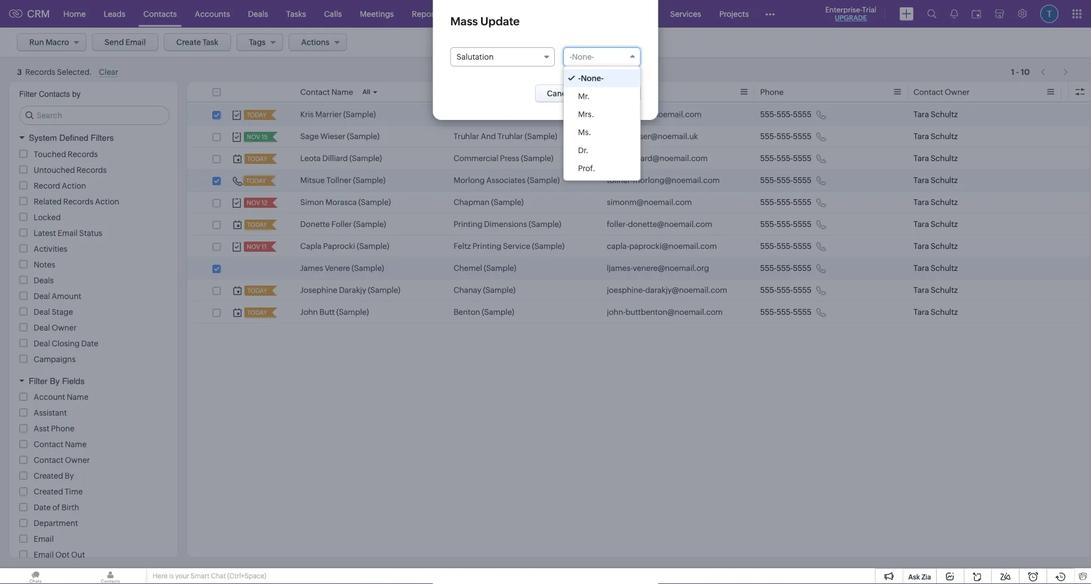 Task type: describe. For each thing, give the bounding box(es) containing it.
8 tara schultz from the top
[[914, 264, 958, 273]]

account name
[[34, 393, 88, 402]]

zia
[[922, 573, 931, 581]]

records for touched
[[68, 150, 98, 159]]

paprocki@noemail.com
[[629, 242, 717, 251]]

8 555-555-5555 from the top
[[760, 264, 812, 273]]

deal stage
[[34, 307, 73, 316]]

tollner-
[[607, 176, 633, 185]]

chemel (sample) link
[[454, 263, 516, 274]]

(sample) right service
[[532, 242, 565, 251]]

chemel (sample)
[[454, 264, 516, 273]]

1 vertical spatial date
[[34, 503, 51, 512]]

row group containing kris marrier (sample)
[[187, 104, 1091, 323]]

krismarrier@noemail.com link
[[607, 109, 702, 120]]

run macro button
[[17, 33, 87, 51]]

(sample) right associates
[[527, 176, 560, 185]]

0 horizontal spatial contacts
[[39, 90, 70, 99]]

tara for paprocki@noemail.com
[[914, 242, 929, 251]]

email inside button
[[125, 38, 146, 47]]

chats image
[[0, 568, 71, 584]]

sage-wieser@noemail.uk link
[[607, 131, 698, 142]]

printing inside 'printing dimensions (sample)' link
[[454, 220, 483, 229]]

0 vertical spatial deals
[[248, 9, 268, 18]]

campaigns
[[34, 355, 76, 364]]

schultz for dilliard@noemail.com
[[931, 154, 958, 163]]

chapman
[[454, 198, 490, 207]]

john butt (sample)
[[300, 308, 369, 317]]

1 5555 from the top
[[793, 110, 812, 119]]

5 schultz from the top
[[931, 198, 958, 207]]

commercial press (sample)
[[454, 154, 554, 163]]

(sample) right paprocki
[[357, 242, 389, 251]]

(sample) up service
[[529, 220, 561, 229]]

capla-
[[607, 242, 629, 251]]

mass update
[[450, 15, 520, 28]]

system defined filters
[[29, 133, 114, 143]]

tara for wieser@noemail.uk
[[914, 132, 929, 141]]

tara schultz for wieser@noemail.uk
[[914, 132, 958, 141]]

josephine darakjy (sample) link
[[300, 285, 400, 296]]

filters
[[91, 133, 114, 143]]

kris marrier (sample) link
[[300, 109, 376, 120]]

555-555-5555 for darakjy@noemail.com
[[760, 286, 812, 295]]

ms.
[[578, 128, 591, 137]]

nov 12
[[247, 199, 267, 206]]

benton (sample)
[[454, 308, 514, 317]]

schultz for wieser@noemail.uk
[[931, 132, 958, 141]]

(sample) up commercial press (sample) link
[[525, 132, 557, 141]]

amount
[[52, 292, 81, 301]]

record action
[[34, 181, 86, 190]]

1 tara schultz from the top
[[914, 110, 958, 119]]

donette foller (sample)
[[300, 220, 386, 229]]

tara schultz for morlong@noemail.com
[[914, 176, 958, 185]]

is
[[169, 572, 174, 580]]

reports
[[412, 9, 441, 18]]

task
[[203, 38, 219, 47]]

out
[[71, 550, 85, 559]]

created time
[[34, 487, 83, 496]]

tara for donette@noemail.com
[[914, 220, 929, 229]]

king (sample)
[[454, 110, 504, 119]]

benton (sample) link
[[454, 306, 514, 318]]

system
[[29, 133, 57, 143]]

printing inside feltz printing service (sample) link
[[473, 242, 502, 251]]

email left opt
[[34, 550, 54, 559]]

2 10 from the top
[[1021, 67, 1030, 76]]

1 vertical spatial action
[[95, 197, 119, 206]]

sage wieser (sample)
[[300, 132, 380, 141]]

record
[[34, 181, 60, 190]]

leads
[[104, 9, 125, 18]]

stage
[[52, 307, 73, 316]]

update inside button
[[602, 89, 630, 98]]

birth
[[62, 503, 79, 512]]

(sample) down chemel (sample) link
[[483, 286, 516, 295]]

venere
[[325, 264, 350, 273]]

nov 11 link
[[244, 242, 268, 252]]

8 tara from the top
[[914, 264, 929, 273]]

benton
[[454, 308, 480, 317]]

ljames-
[[607, 264, 633, 273]]

prof. option
[[564, 159, 640, 177]]

created for created time
[[34, 487, 63, 496]]

morlong@noemail.com
[[633, 176, 720, 185]]

5555 for morlong@noemail.com
[[793, 176, 812, 185]]

contacts image
[[75, 568, 146, 584]]

dr. option
[[564, 141, 640, 159]]

opt
[[55, 550, 70, 559]]

tollner
[[326, 176, 351, 185]]

8 5555 from the top
[[793, 264, 812, 273]]

department
[[34, 519, 78, 528]]

of
[[52, 503, 60, 512]]

none- inside option
[[581, 74, 604, 83]]

created by
[[34, 472, 74, 481]]

feltz
[[454, 242, 471, 251]]

john
[[300, 308, 318, 317]]

morlong associates (sample)
[[454, 176, 560, 185]]

enterprise-trial upgrade
[[825, 5, 877, 22]]

fields
[[62, 376, 85, 386]]

555-555-5555 for wieser@noemail.uk
[[760, 132, 812, 141]]

simon morasca (sample) link
[[300, 197, 391, 208]]

2 truhlar from the left
[[498, 132, 523, 141]]

services link
[[661, 0, 710, 27]]

related
[[34, 197, 62, 206]]

touched
[[34, 150, 66, 159]]

dilliard
[[322, 154, 348, 163]]

paprocki
[[323, 242, 355, 251]]

5 tara schultz from the top
[[914, 198, 958, 207]]

tara schultz for paprocki@noemail.com
[[914, 242, 958, 251]]

leota-
[[607, 154, 628, 163]]

tasks link
[[277, 0, 315, 27]]

capla-paprocki@noemail.com
[[607, 242, 717, 251]]

0 vertical spatial action
[[62, 181, 86, 190]]

3 records selected.
[[17, 68, 92, 77]]

nov for capla paprocki (sample)
[[247, 243, 260, 250]]

today link for donette
[[245, 220, 268, 230]]

5 555-555-5555 from the top
[[760, 198, 812, 207]]

smart
[[191, 572, 210, 580]]

here
[[153, 572, 168, 580]]

2 vertical spatial owner
[[65, 456, 90, 465]]

service
[[503, 242, 530, 251]]

today for kris marrier (sample)
[[247, 112, 267, 119]]

555-555-5555 for morlong@noemail.com
[[760, 176, 812, 185]]

1 1 - 10 from the top
[[1011, 65, 1030, 74]]

nov 11
[[247, 243, 267, 250]]

schultz for paprocki@noemail.com
[[931, 242, 958, 251]]

capla-paprocki@noemail.com link
[[607, 241, 717, 252]]

feltz printing service (sample) link
[[454, 241, 565, 252]]

today link for josephine
[[245, 286, 268, 296]]

leota-dilliard@noemail.com
[[607, 154, 708, 163]]

today link for kris
[[244, 110, 268, 120]]

3
[[17, 68, 22, 77]]

2 1 from the top
[[1011, 67, 1015, 76]]

-none- inside -none- option
[[578, 74, 604, 83]]

kris
[[300, 110, 314, 119]]

mrs. option
[[564, 105, 640, 123]]

chanay (sample)
[[454, 286, 516, 295]]

account
[[34, 393, 65, 402]]

john butt (sample) link
[[300, 306, 369, 318]]

leota-dilliard@noemail.com link
[[607, 153, 708, 164]]

0 horizontal spatial contact name
[[34, 440, 87, 449]]

salutation
[[457, 52, 494, 61]]

mr.
[[578, 92, 590, 101]]

today for john butt (sample)
[[247, 309, 267, 316]]

email right latest
[[58, 228, 78, 237]]

date of birth
[[34, 503, 79, 512]]

filter by fields button
[[9, 371, 178, 391]]

commercial
[[454, 154, 499, 163]]

deal for deal closing date
[[34, 339, 50, 348]]

today for donette foller (sample)
[[247, 221, 267, 228]]

press
[[500, 154, 519, 163]]

today for leota dilliard (sample)
[[247, 155, 267, 163]]

butt
[[320, 308, 335, 317]]

filter contacts by
[[19, 90, 81, 99]]

555-555-5555 for dilliard@noemail.com
[[760, 154, 812, 163]]

records for related
[[63, 197, 93, 206]]

email down department
[[34, 535, 54, 544]]



Task type: locate. For each thing, give the bounding box(es) containing it.
contact name up the marrier
[[300, 88, 353, 97]]

update button
[[591, 85, 641, 103]]

filter inside dropdown button
[[29, 376, 48, 386]]

filter for filter contacts by
[[19, 90, 37, 99]]

1 tara from the top
[[914, 110, 929, 119]]

by for filter
[[50, 376, 60, 386]]

1 horizontal spatial contact owner
[[914, 88, 970, 97]]

deal up campaigns
[[34, 339, 50, 348]]

9 schultz from the top
[[931, 286, 958, 295]]

10 schultz from the top
[[931, 308, 958, 317]]

0 vertical spatial update
[[480, 15, 520, 28]]

activities
[[34, 244, 67, 253]]

schultz for donette@noemail.com
[[931, 220, 958, 229]]

deal down "deal stage"
[[34, 323, 50, 332]]

today link down nov 11
[[245, 286, 268, 296]]

0 horizontal spatial by
[[50, 376, 60, 386]]

1 horizontal spatial contacts
[[143, 9, 177, 18]]

created
[[34, 472, 63, 481], [34, 487, 63, 496]]

filter up 'account'
[[29, 376, 48, 386]]

3 deal from the top
[[34, 323, 50, 332]]

0 horizontal spatial contact owner
[[34, 456, 90, 465]]

today link down nov 12 on the left top
[[245, 220, 268, 230]]

10
[[1021, 65, 1030, 74], [1021, 67, 1030, 76]]

0 vertical spatial name
[[332, 88, 353, 97]]

4 schultz from the top
[[931, 176, 958, 185]]

simonm@noemail.com link
[[607, 197, 692, 208]]

home link
[[54, 0, 95, 27]]

1 555-555-5555 from the top
[[760, 110, 812, 119]]

555-555-5555
[[760, 110, 812, 119], [760, 132, 812, 141], [760, 154, 812, 163], [760, 176, 812, 185], [760, 198, 812, 207], [760, 220, 812, 229], [760, 242, 812, 251], [760, 264, 812, 273], [760, 286, 812, 295], [760, 308, 812, 317]]

0 horizontal spatial phone
[[51, 424, 74, 433]]

1 horizontal spatial date
[[81, 339, 98, 348]]

mitsue
[[300, 176, 325, 185]]

contacts down 3 records selected.
[[39, 90, 70, 99]]

0 vertical spatial filter
[[19, 90, 37, 99]]

deal for deal stage
[[34, 307, 50, 316]]

5555 for buttbenton@noemail.com
[[793, 308, 812, 317]]

schultz for darakjy@noemail.com
[[931, 286, 958, 295]]

1 vertical spatial created
[[34, 487, 63, 496]]

(sample) down darakjy
[[336, 308, 369, 317]]

row group
[[187, 104, 1091, 323]]

by inside dropdown button
[[50, 376, 60, 386]]

ms. option
[[564, 123, 640, 141]]

by up 'account'
[[50, 376, 60, 386]]

-none- option
[[564, 69, 640, 87]]

1 vertical spatial none-
[[581, 74, 604, 83]]

printing down the chapman
[[454, 220, 483, 229]]

records
[[68, 150, 98, 159], [77, 165, 107, 174], [63, 197, 93, 206]]

1 schultz from the top
[[931, 110, 958, 119]]

create
[[176, 38, 201, 47]]

1 vertical spatial contact owner
[[34, 456, 90, 465]]

9 tara schultz from the top
[[914, 286, 958, 295]]

9 tara from the top
[[914, 286, 929, 295]]

foller-donette@noemail.com link
[[607, 219, 712, 230]]

(sample) right wieser at the left of the page
[[347, 132, 380, 141]]

4 tara schultz from the top
[[914, 176, 958, 185]]

5 tara from the top
[[914, 198, 929, 207]]

update
[[480, 15, 520, 28], [602, 89, 630, 98]]

contact name down asst phone
[[34, 440, 87, 449]]

0 vertical spatial created
[[34, 472, 63, 481]]

create task
[[176, 38, 219, 47]]

0 horizontal spatial date
[[34, 503, 51, 512]]

today left john
[[247, 309, 267, 316]]

1 nov from the top
[[247, 199, 260, 206]]

nov
[[247, 199, 260, 206], [247, 243, 260, 250]]

555-555-5555 for buttbenton@noemail.com
[[760, 308, 812, 317]]

3 schultz from the top
[[931, 154, 958, 163]]

deal closing date
[[34, 339, 98, 348]]

tasks
[[286, 9, 306, 18]]

1 horizontal spatial action
[[95, 197, 119, 206]]

(sample) up printing dimensions (sample)
[[491, 198, 524, 207]]

today link left kris
[[244, 110, 268, 120]]

name up kris marrier (sample) link
[[332, 88, 353, 97]]

Salutation field
[[450, 47, 555, 66]]

0 horizontal spatial action
[[62, 181, 86, 190]]

0 horizontal spatial update
[[480, 15, 520, 28]]

deal left stage
[[34, 307, 50, 316]]

5555 for donette@noemail.com
[[793, 220, 812, 229]]

- inside option
[[578, 74, 581, 83]]

9 5555 from the top
[[793, 286, 812, 295]]

3 tara schultz from the top
[[914, 154, 958, 163]]

1 vertical spatial contact name
[[34, 440, 87, 449]]

1 deal from the top
[[34, 292, 50, 301]]

john-buttbenton@noemail.com
[[607, 308, 723, 317]]

0 vertical spatial date
[[81, 339, 98, 348]]

list box
[[564, 66, 640, 180]]

(sample) down 'all'
[[343, 110, 376, 119]]

Search text field
[[20, 106, 169, 125]]

darakjy
[[339, 286, 366, 295]]

venere@noemail.org
[[633, 264, 709, 273]]

11
[[261, 243, 267, 250]]

-none- inside -none- field
[[570, 52, 594, 61]]

1 vertical spatial -none-
[[578, 74, 604, 83]]

1 horizontal spatial deals
[[248, 9, 268, 18]]

1 horizontal spatial truhlar
[[498, 132, 523, 141]]

2 navigation from the top
[[1036, 64, 1074, 80]]

4 tara from the top
[[914, 176, 929, 185]]

date left "of"
[[34, 503, 51, 512]]

feltz printing service (sample)
[[454, 242, 565, 251]]

555-555-5555 for donette@noemail.com
[[760, 220, 812, 229]]

today link up nov 12 link
[[245, 154, 268, 164]]

0 vertical spatial -none-
[[570, 52, 594, 61]]

2 vertical spatial records
[[63, 197, 93, 206]]

(sample) up darakjy
[[352, 264, 384, 273]]

1 horizontal spatial by
[[65, 472, 74, 481]]

sage-wieser@noemail.uk
[[607, 132, 698, 141]]

1 horizontal spatial phone
[[760, 88, 784, 97]]

projects
[[719, 9, 749, 18]]

send email
[[105, 38, 146, 47]]

0 vertical spatial records
[[68, 150, 98, 159]]

3 tara from the top
[[914, 154, 929, 163]]

filter
[[19, 90, 37, 99], [29, 376, 48, 386]]

1 vertical spatial by
[[65, 472, 74, 481]]

5 5555 from the top
[[793, 198, 812, 207]]

7 tara schultz from the top
[[914, 242, 958, 251]]

clear
[[99, 68, 118, 77]]

records for untouched
[[77, 165, 107, 174]]

1 vertical spatial records
[[77, 165, 107, 174]]

2 1 - 10 from the top
[[1011, 67, 1030, 76]]

created down created by
[[34, 487, 63, 496]]

5555 for wieser@noemail.uk
[[793, 132, 812, 141]]

6 555-555-5555 from the top
[[760, 220, 812, 229]]

(sample) right press
[[521, 154, 554, 163]]

tara
[[914, 110, 929, 119], [914, 132, 929, 141], [914, 154, 929, 163], [914, 176, 929, 185], [914, 198, 929, 207], [914, 220, 929, 229], [914, 242, 929, 251], [914, 264, 929, 273], [914, 286, 929, 295], [914, 308, 929, 317]]

cancel button
[[535, 85, 585, 103]]

8 schultz from the top
[[931, 264, 958, 273]]

0 vertical spatial none-
[[572, 52, 594, 61]]

today link for leota
[[245, 154, 268, 164]]

today left kris
[[247, 112, 267, 119]]

records down defined
[[68, 150, 98, 159]]

4 555-555-5555 from the top
[[760, 176, 812, 185]]

navigation
[[1036, 61, 1074, 78], [1036, 64, 1074, 80]]

filter for filter by fields
[[29, 376, 48, 386]]

deal amount
[[34, 292, 81, 301]]

-none- up mr.
[[578, 74, 604, 83]]

send email button
[[92, 33, 158, 51]]

1 10 from the top
[[1021, 65, 1030, 74]]

7 schultz from the top
[[931, 242, 958, 251]]

555-555-5555 for paprocki@noemail.com
[[760, 242, 812, 251]]

records down touched records
[[77, 165, 107, 174]]

wieser
[[320, 132, 345, 141]]

2 tara schultz from the top
[[914, 132, 958, 141]]

(sample) right darakjy
[[368, 286, 400, 295]]

today down nov 11
[[247, 287, 267, 294]]

date
[[81, 339, 98, 348], [34, 503, 51, 512]]

1 vertical spatial update
[[602, 89, 630, 98]]

deal
[[34, 292, 50, 301], [34, 307, 50, 316], [34, 323, 50, 332], [34, 339, 50, 348]]

1
[[1011, 65, 1015, 74], [1011, 67, 1015, 76]]

email down -none- option
[[607, 88, 627, 97]]

analytics link
[[450, 0, 501, 27]]

6 5555 from the top
[[793, 220, 812, 229]]

10 5555 from the top
[[793, 308, 812, 317]]

0 vertical spatial contact name
[[300, 88, 353, 97]]

date right closing
[[81, 339, 98, 348]]

marrier
[[315, 110, 342, 119]]

donette@noemail.com
[[628, 220, 712, 229]]

(sample) right dilliard
[[349, 154, 382, 163]]

-None- field
[[563, 47, 641, 66]]

6 tara schultz from the top
[[914, 220, 958, 229]]

(sample) right morasca
[[358, 198, 391, 207]]

0 vertical spatial by
[[50, 376, 60, 386]]

schultz for buttbenton@noemail.com
[[931, 308, 958, 317]]

1 vertical spatial filter
[[29, 376, 48, 386]]

here is your smart chat (ctrl+space)
[[153, 572, 266, 580]]

(sample) inside 'link'
[[358, 198, 391, 207]]

0 vertical spatial owner
[[945, 88, 970, 97]]

mr. option
[[564, 87, 640, 105]]

deals down notes
[[34, 276, 54, 285]]

none- up -none- option
[[572, 52, 594, 61]]

1 navigation from the top
[[1036, 61, 1074, 78]]

4 deal from the top
[[34, 339, 50, 348]]

by for created
[[65, 472, 74, 481]]

list box containing -none-
[[564, 66, 640, 180]]

1 vertical spatial nov
[[247, 243, 260, 250]]

today up nov 11 link
[[247, 221, 267, 228]]

today for josephine darakjy (sample)
[[247, 287, 267, 294]]

0 vertical spatial printing
[[454, 220, 483, 229]]

crm link
[[9, 8, 50, 20]]

today up nov 12 link
[[247, 155, 267, 163]]

1 vertical spatial phone
[[51, 424, 74, 433]]

name for all
[[332, 88, 353, 97]]

truhlar left and
[[454, 132, 479, 141]]

action up the related records action
[[62, 181, 86, 190]]

your
[[175, 572, 189, 580]]

printing up chemel (sample) link
[[473, 242, 502, 251]]

created for created by
[[34, 472, 63, 481]]

morlong
[[454, 176, 485, 185]]

name down fields on the bottom left
[[67, 393, 88, 402]]

by up the time
[[65, 472, 74, 481]]

accounts
[[195, 9, 230, 18]]

untouched records
[[34, 165, 107, 174]]

system defined filters button
[[9, 128, 178, 148]]

deal up "deal stage"
[[34, 292, 50, 301]]

filter down 3
[[19, 90, 37, 99]]

truhlar and truhlar (sample)
[[454, 132, 557, 141]]

2 schultz from the top
[[931, 132, 958, 141]]

dr.
[[578, 146, 589, 155]]

name down asst phone
[[65, 440, 87, 449]]

1 1 from the top
[[1011, 65, 1015, 74]]

deal for deal owner
[[34, 323, 50, 332]]

darakjy@noemail.com
[[645, 286, 727, 295]]

2 tara from the top
[[914, 132, 929, 141]]

nov left 11
[[247, 243, 260, 250]]

tara for dilliard@noemail.com
[[914, 154, 929, 163]]

commercial press (sample) link
[[454, 153, 554, 164]]

truhlar up press
[[498, 132, 523, 141]]

foller-donette@noemail.com
[[607, 220, 712, 229]]

1 horizontal spatial update
[[602, 89, 630, 98]]

1 created from the top
[[34, 472, 63, 481]]

- inside field
[[570, 52, 572, 61]]

related records action
[[34, 197, 119, 206]]

1 vertical spatial deals
[[34, 276, 54, 285]]

chanay
[[454, 286, 481, 295]]

1 vertical spatial contacts
[[39, 90, 70, 99]]

status
[[79, 228, 102, 237]]

(sample) down chanay (sample)
[[482, 308, 514, 317]]

reports link
[[403, 0, 450, 27]]

ask zia
[[908, 573, 931, 581]]

email right send
[[125, 38, 146, 47]]

schultz
[[931, 110, 958, 119], [931, 132, 958, 141], [931, 154, 958, 163], [931, 176, 958, 185], [931, 198, 958, 207], [931, 220, 958, 229], [931, 242, 958, 251], [931, 264, 958, 273], [931, 286, 958, 295], [931, 308, 958, 317]]

sage wieser (sample) link
[[300, 131, 380, 142]]

simon
[[300, 198, 324, 207]]

trial
[[862, 5, 877, 14]]

5555 for paprocki@noemail.com
[[793, 242, 812, 251]]

josephine
[[300, 286, 338, 295]]

5555 for dilliard@noemail.com
[[793, 154, 812, 163]]

latest
[[34, 228, 56, 237]]

nov 12 link
[[244, 198, 269, 208]]

none- up mr.
[[581, 74, 604, 83]]

asst
[[34, 424, 49, 433]]

7 5555 from the top
[[793, 242, 812, 251]]

3 555-555-5555 from the top
[[760, 154, 812, 163]]

tara schultz for darakjy@noemail.com
[[914, 286, 958, 295]]

(sample) inside 'link'
[[368, 286, 400, 295]]

10 tara schultz from the top
[[914, 308, 958, 317]]

upgrade
[[835, 14, 867, 22]]

sage-
[[607, 132, 627, 141]]

0 vertical spatial nov
[[247, 199, 260, 206]]

ljames-venere@noemail.org link
[[607, 263, 709, 274]]

3 5555 from the top
[[793, 154, 812, 163]]

(sample) down feltz printing service (sample) link
[[484, 264, 516, 273]]

0 horizontal spatial truhlar
[[454, 132, 479, 141]]

name
[[332, 88, 353, 97], [67, 393, 88, 402], [65, 440, 87, 449]]

today link left john
[[245, 308, 268, 318]]

tara schultz for buttbenton@noemail.com
[[914, 308, 958, 317]]

tags
[[249, 38, 266, 47]]

tara for buttbenton@noemail.com
[[914, 308, 929, 317]]

2 nov from the top
[[247, 243, 260, 250]]

1 vertical spatial name
[[67, 393, 88, 402]]

2 created from the top
[[34, 487, 63, 496]]

6 tara from the top
[[914, 220, 929, 229]]

products
[[510, 9, 543, 18]]

(sample) right tollner
[[353, 176, 386, 185]]

1 horizontal spatial contact name
[[300, 88, 353, 97]]

joesphine-darakjy@noemail.com link
[[607, 285, 727, 296]]

7 tara from the top
[[914, 242, 929, 251]]

schultz for morlong@noemail.com
[[931, 176, 958, 185]]

1 vertical spatial owner
[[52, 323, 77, 332]]

-none- up -none- option
[[570, 52, 594, 61]]

created up the created time
[[34, 472, 63, 481]]

asst phone
[[34, 424, 74, 433]]

contact owner
[[914, 88, 970, 97], [34, 456, 90, 465]]

foller-
[[607, 220, 628, 229]]

0 vertical spatial contact owner
[[914, 88, 970, 97]]

tara for morlong@noemail.com
[[914, 176, 929, 185]]

(sample) right foller
[[354, 220, 386, 229]]

5555 for darakjy@noemail.com
[[793, 286, 812, 295]]

6 schultz from the top
[[931, 220, 958, 229]]

tara for darakjy@noemail.com
[[914, 286, 929, 295]]

tara schultz for donette@noemail.com
[[914, 220, 958, 229]]

1 vertical spatial printing
[[473, 242, 502, 251]]

contacts link
[[134, 0, 186, 27]]

2 555-555-5555 from the top
[[760, 132, 812, 141]]

action up status
[[95, 197, 119, 206]]

projects link
[[710, 0, 758, 27]]

2 deal from the top
[[34, 307, 50, 316]]

name for assistant
[[67, 393, 88, 402]]

chemel
[[454, 264, 482, 273]]

none- inside field
[[572, 52, 594, 61]]

2 vertical spatial name
[[65, 440, 87, 449]]

0 vertical spatial contacts
[[143, 9, 177, 18]]

10 555-555-5555 from the top
[[760, 308, 812, 317]]

nov for simon morasca (sample)
[[247, 199, 260, 206]]

today link for john
[[245, 308, 268, 318]]

1 truhlar from the left
[[454, 132, 479, 141]]

contacts
[[143, 9, 177, 18], [39, 90, 70, 99]]

10 tara from the top
[[914, 308, 929, 317]]

0 horizontal spatial deals
[[34, 276, 54, 285]]

by
[[50, 376, 60, 386], [65, 472, 74, 481]]

records down record action
[[63, 197, 93, 206]]

9 555-555-5555 from the top
[[760, 286, 812, 295]]

tara schultz for dilliard@noemail.com
[[914, 154, 958, 163]]

12
[[261, 199, 267, 206]]

4 5555 from the top
[[793, 176, 812, 185]]

deals up tags
[[248, 9, 268, 18]]

0 vertical spatial phone
[[760, 88, 784, 97]]

2 5555 from the top
[[793, 132, 812, 141]]

contacts up create
[[143, 9, 177, 18]]

nov left 12
[[247, 199, 260, 206]]

(sample) up and
[[472, 110, 504, 119]]

deal for deal amount
[[34, 292, 50, 301]]

leota dilliard (sample) link
[[300, 153, 382, 164]]

7 555-555-5555 from the top
[[760, 242, 812, 251]]



Task type: vqa. For each thing, say whether or not it's contained in the screenshot.


